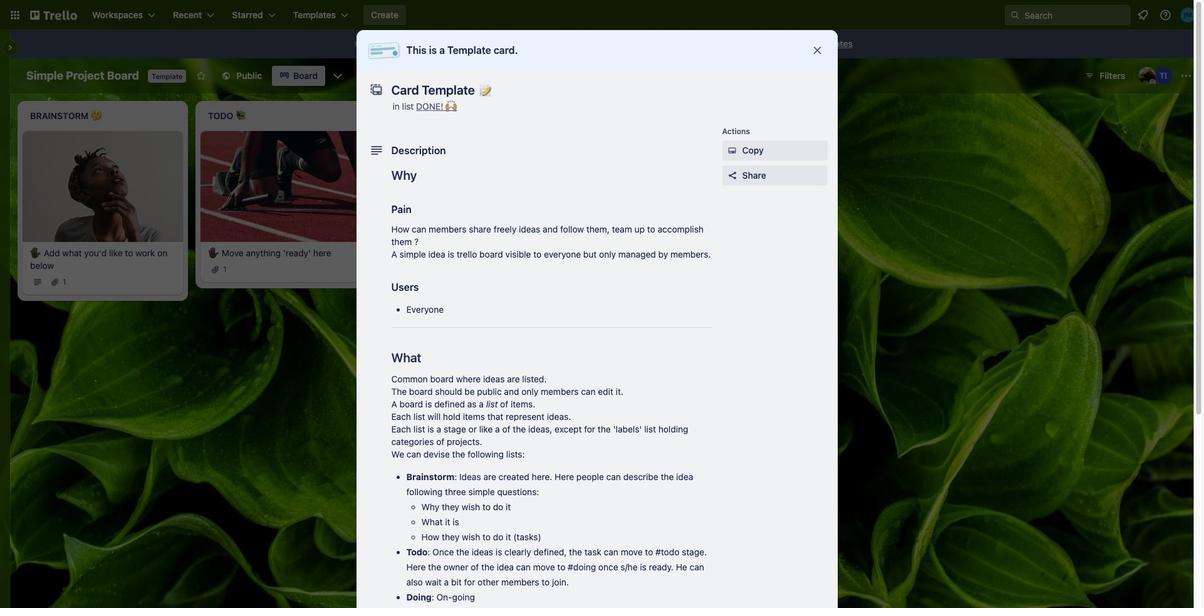 Task type: locate. For each thing, give the bounding box(es) containing it.
public inside 'common board where ideas are listed. the board should be public and only members can edit it. a board is defined as a list of items. each list will hold items that represent ideas. each list is a stage or like a of the ideas, except for the 'labels' list holding categories of projects. we can devise the following lists:'
[[477, 386, 502, 397]]

and
[[543, 224, 558, 235], [504, 386, 519, 397]]

1 vertical spatial and
[[504, 386, 519, 397]]

is right trello
[[480, 247, 486, 258]]

and inside how can members share freely ideas and follow them, team up to accomplish them ? a simple idea is trello board visible to everyone but only managed by members.
[[543, 224, 558, 235]]

0 horizontal spatial here
[[313, 247, 331, 258]]

a
[[392, 249, 397, 260], [392, 399, 397, 409]]

the inside the : ideas are created here. here people can describe the idea following three simple questions: why they wish to do it what it is how they wish to do it (tasks)
[[661, 472, 674, 482]]

sm image
[[353, 38, 366, 51], [726, 144, 739, 157]]

0 vertical spatial move
[[621, 547, 643, 557]]

do down questions:
[[493, 502, 504, 512]]

and up items.
[[504, 386, 519, 397]]

sm image for this is a public template for anyone on the internet to copy.
[[353, 38, 366, 51]]

visible
[[506, 249, 531, 260]]

members up ✋🏿 move anything that is actually started here
[[429, 224, 467, 235]]

1 vertical spatial are
[[484, 472, 497, 482]]

1 vertical spatial simple
[[469, 487, 495, 497]]

and left follow
[[543, 224, 558, 235]]

1 vertical spatial on
[[157, 247, 168, 258]]

common board where ideas are listed. the board should be public and only members can edit it. a board is defined as a list of items. each list will hold items that represent ideas. each list is a stage or like a of the ideas, except for the 'labels' list holding categories of projects. we can devise the following lists:
[[392, 374, 689, 460]]

each
[[392, 411, 411, 422], [392, 424, 411, 435]]

you'd
[[84, 247, 107, 258]]

1 horizontal spatial sm image
[[726, 144, 739, 157]]

more
[[788, 38, 810, 49]]

the up #doing
[[569, 547, 582, 557]]

they up once
[[442, 532, 460, 542]]

share button
[[723, 166, 828, 186]]

0 vertical spatial for
[[469, 38, 480, 49]]

list right the in
[[402, 101, 414, 112]]

it.
[[616, 386, 624, 397]]

are inside the : ideas are created here. here people can describe the idea following three simple questions: why they wish to do it what it is how they wish to do it (tasks)
[[484, 472, 497, 482]]

0 vertical spatial they
[[442, 502, 460, 512]]

here down todo on the bottom of page
[[407, 562, 426, 572]]

templates
[[812, 38, 853, 49]]

everyone
[[407, 304, 444, 315]]

members up the ideas. at the bottom of the page
[[541, 386, 579, 397]]

0 horizontal spatial simple
[[400, 249, 426, 260]]

idea
[[429, 249, 446, 260], [677, 472, 694, 482], [497, 562, 514, 572]]

on right anyone
[[514, 38, 524, 49]]

1 down ✋🏿 move anything 'ready' here
[[223, 264, 227, 274]]

1 horizontal spatial like
[[479, 424, 493, 435]]

1 horizontal spatial why
[[422, 502, 440, 512]]

3 ✋🏿 from the left
[[386, 247, 398, 258]]

as
[[468, 399, 477, 409]]

0 horizontal spatial this
[[368, 38, 385, 49]]

anything
[[246, 247, 281, 258], [424, 247, 459, 258], [602, 247, 637, 258]]

: left once
[[428, 547, 430, 557]]

only right but on the top
[[599, 249, 616, 260]]

on inside the ✋🏿 add what you'd like to work on below
[[157, 247, 168, 258]]

simple
[[400, 249, 426, 260], [469, 487, 495, 497]]

0 vertical spatial a
[[392, 249, 397, 260]]

idea down clearly
[[497, 562, 514, 572]]

like right or
[[479, 424, 493, 435]]

1 vertical spatial that
[[488, 411, 504, 422]]

0 horizontal spatial idea
[[429, 249, 446, 260]]

0 vertical spatial ideas
[[519, 224, 541, 235]]

1 horizontal spatial following
[[468, 449, 504, 460]]

simple down ?
[[400, 249, 426, 260]]

like right you'd
[[109, 247, 123, 258]]

it
[[506, 502, 511, 512], [445, 517, 451, 527], [506, 532, 511, 542]]

doing : on-going
[[407, 592, 475, 603]]

move
[[621, 547, 643, 557], [533, 562, 555, 572]]

them,
[[587, 224, 610, 235]]

common
[[392, 374, 428, 384]]

0 horizontal spatial sm image
[[353, 38, 366, 51]]

ideas inside how can members share freely ideas and follow them, team up to accomplish them ? a simple idea is trello board visible to everyone but only managed by members.
[[519, 224, 541, 235]]

2 horizontal spatial :
[[455, 472, 457, 482]]

stage.
[[682, 547, 707, 557]]

ideas up other
[[472, 547, 494, 557]]

of up 'devise'
[[437, 436, 445, 447]]

✋🏿 for ✋🏿 move anything that is actually started here
[[386, 247, 398, 258]]

a inside : once the ideas is clearly defined, the task can move to #todo stage. here the owner of the idea can move to #doing once s/he is ready. he can also wait a bit for other members to join.
[[444, 577, 449, 588]]

anything for that
[[424, 247, 459, 258]]

0 vertical spatial like
[[109, 247, 123, 258]]

2 vertical spatial members
[[502, 577, 540, 588]]

0 vertical spatial idea
[[429, 249, 446, 260]]

board right trello
[[480, 249, 503, 260]]

✋🏿 inside the ✋🏿 add what you'd like to work on below
[[30, 247, 41, 258]]

here inside ✋🏿 move anything from doing to done here
[[587, 260, 605, 271]]

anything inside ✋🏿 move anything that is actually started here
[[424, 247, 459, 258]]

list
[[402, 101, 414, 112], [486, 399, 498, 409], [414, 411, 425, 422], [414, 424, 425, 435], [645, 424, 656, 435]]

is right the card
[[614, 322, 620, 331]]

0 vertical spatial public
[[404, 38, 428, 49]]

done!
[[416, 101, 444, 112]]

1 horizontal spatial that
[[488, 411, 504, 422]]

wish
[[462, 502, 480, 512], [462, 532, 480, 542]]

he
[[676, 562, 688, 572]]

1 horizontal spatial only
[[599, 249, 616, 260]]

2 anything from the left
[[424, 247, 459, 258]]

following inside the : ideas are created here. here people can describe the idea following three simple questions: why they wish to do it what it is how they wish to do it (tasks)
[[407, 487, 443, 497]]

'ready'
[[283, 247, 311, 258]]

everyone
[[544, 249, 581, 260]]

like inside the ✋🏿 add what you'd like to work on below
[[109, 247, 123, 258]]

0 horizontal spatial and
[[504, 386, 519, 397]]

is down 'three'
[[453, 517, 459, 527]]

jeremy miller (jeremymiller198) image
[[1181, 8, 1196, 23]]

how inside the : ideas are created here. here people can describe the idea following three simple questions: why they wish to do it what it is how they wish to do it (tasks)
[[422, 532, 440, 542]]

3 move from the left
[[578, 247, 600, 258]]

1 horizontal spatial move
[[400, 247, 422, 258]]

1 a from the top
[[392, 249, 397, 260]]

is inside how can members share freely ideas and follow them, team up to accomplish them ? a simple idea is trello board visible to everyone but only managed by members.
[[448, 249, 455, 260]]

2 each from the top
[[392, 424, 411, 435]]

on for work
[[157, 247, 168, 258]]

the
[[526, 38, 539, 49], [513, 424, 526, 435], [598, 424, 611, 435], [452, 449, 466, 460], [661, 472, 674, 482], [457, 547, 470, 557], [569, 547, 582, 557], [428, 562, 441, 572], [482, 562, 495, 572]]

of
[[500, 399, 509, 409], [503, 424, 511, 435], [437, 436, 445, 447], [471, 562, 479, 572]]

once
[[433, 547, 454, 557]]

0 horizontal spatial 1
[[63, 277, 66, 286]]

#doing
[[568, 562, 596, 572]]

1 vertical spatial what
[[422, 517, 443, 527]]

0 vertical spatial members
[[429, 224, 467, 235]]

1 vertical spatial only
[[522, 386, 539, 397]]

board down the
[[400, 399, 423, 409]]

a inside how can members share freely ideas and follow them, team up to accomplish them ? a simple idea is trello board visible to everyone but only managed by members.
[[392, 249, 397, 260]]

what up once
[[422, 517, 443, 527]]

2 move from the left
[[400, 247, 422, 258]]

or
[[469, 424, 477, 435]]

the down represent at the left bottom
[[513, 424, 526, 435]]

each up categories
[[392, 424, 411, 435]]

0 vertical spatial :
[[455, 472, 457, 482]]

move for ✋🏿 move anything that is actually started here
[[400, 247, 422, 258]]

do left the (tasks)
[[493, 532, 504, 542]]

1 vertical spatial wish
[[462, 532, 480, 542]]

this for this is a template card.
[[407, 45, 427, 56]]

2 a from the top
[[392, 399, 397, 409]]

0 horizontal spatial move
[[533, 562, 555, 572]]

(tasks)
[[514, 532, 542, 542]]

1 horizontal spatial board
[[294, 70, 318, 81]]

1 horizontal spatial here
[[417, 260, 436, 271]]

can up once
[[604, 547, 619, 557]]

simple down ideas
[[469, 487, 495, 497]]

2 horizontal spatial this
[[579, 322, 594, 331]]

'labels'
[[614, 424, 642, 435]]

1 vertical spatial why
[[422, 502, 440, 512]]

anything inside ✋🏿 move anything from doing to done here
[[602, 247, 637, 258]]

: ideas are created here. here people can describe the idea following three simple questions: why they wish to do it what it is how they wish to do it (tasks)
[[407, 472, 694, 542]]

this card is a template.
[[579, 322, 662, 331]]

template
[[448, 45, 491, 56], [152, 72, 183, 80]]

will
[[428, 411, 441, 422]]

ideas inside 'common board where ideas are listed. the board should be public and only members can edit it. a board is defined as a list of items. each list will hold items that represent ideas. each list is a stage or like a of the ideas, except for the 'labels' list holding categories of projects. we can devise the following lists:'
[[483, 374, 505, 384]]

how up once
[[422, 532, 440, 542]]

can inside how can members share freely ideas and follow them, team up to accomplish them ? a simple idea is trello board visible to everyone but only managed by members.
[[412, 224, 427, 235]]

: inside the : ideas are created here. here people can describe the idea following three simple questions: why they wish to do it what it is how they wish to do it (tasks)
[[455, 472, 457, 482]]

1 horizontal spatial simple
[[469, 487, 495, 497]]

share
[[469, 224, 492, 235]]

0 vertical spatial sm image
[[353, 38, 366, 51]]

why
[[392, 168, 417, 182], [422, 502, 440, 512]]

for inside 'common board where ideas are listed. the board should be public and only members can edit it. a board is defined as a list of items. each list will hold items that represent ideas. each list is a stage or like a of the ideas, except for the 'labels' list holding categories of projects. we can devise the following lists:'
[[585, 424, 596, 435]]

ideas right where on the bottom left of page
[[483, 374, 505, 384]]

2 horizontal spatial move
[[578, 247, 600, 258]]

1 ✋🏿 from the left
[[30, 247, 41, 258]]

1 vertical spatial template
[[152, 72, 183, 80]]

list right as
[[486, 399, 498, 409]]

3 anything from the left
[[602, 247, 637, 258]]

on right work
[[157, 247, 168, 258]]

0 horizontal spatial how
[[392, 224, 410, 235]]

the up wait
[[428, 562, 441, 572]]

the right the describe
[[661, 472, 674, 482]]

that down share
[[461, 247, 477, 258]]

are right ideas
[[484, 472, 497, 482]]

✋🏿 move anything from doing to done here link
[[564, 247, 710, 272]]

1 vertical spatial it
[[445, 517, 451, 527]]

1 vertical spatial :
[[428, 547, 430, 557]]

members down clearly
[[502, 577, 540, 588]]

ideas right "freely" on the top left of the page
[[519, 224, 541, 235]]

copy
[[743, 145, 764, 156]]

ideas
[[460, 472, 481, 482]]

ideas for is
[[472, 547, 494, 557]]

0 horizontal spatial that
[[461, 247, 477, 258]]

should
[[435, 386, 462, 397]]

1 vertical spatial for
[[585, 424, 596, 435]]

0 vertical spatial and
[[543, 224, 558, 235]]

0 horizontal spatial :
[[428, 547, 430, 557]]

board right the project
[[107, 69, 139, 82]]

idea left trello
[[429, 249, 446, 260]]

1 for ✋🏿 move anything 'ready' here
[[223, 264, 227, 274]]

0 horizontal spatial move
[[222, 247, 244, 258]]

started
[[386, 260, 415, 271]]

move inside ✋🏿 move anything that is actually started here
[[400, 247, 422, 258]]

: left ideas
[[455, 472, 457, 482]]

here down but on the top
[[587, 260, 605, 271]]

ideas.
[[547, 411, 571, 422]]

1 horizontal spatial are
[[507, 374, 520, 384]]

sm image inside copy link
[[726, 144, 739, 157]]

the left 'labels'
[[598, 424, 611, 435]]

are inside 'common board where ideas are listed. the board should be public and only members can edit it. a board is defined as a list of items. each list will hold items that represent ideas. each list is a stage or like a of the ideas, except for the 'labels' list holding categories of projects. we can devise the following lists:'
[[507, 374, 520, 384]]

ideas inside : once the ideas is clearly defined, the task can move to #todo stage. here the owner of the idea can move to #doing once s/he is ready. he can also wait a bit for other members to join.
[[472, 547, 494, 557]]

this left the card
[[579, 322, 594, 331]]

that inside ✋🏿 move anything that is actually started here
[[461, 247, 477, 258]]

following down brainstorm
[[407, 487, 443, 497]]

✋🏿 add what you'd like to work on below link
[[30, 247, 176, 272]]

: left the on-
[[432, 592, 434, 603]]

anything for 'ready'
[[246, 247, 281, 258]]

here inside the : ideas are created here. here people can describe the idea following three simple questions: why they wish to do it what it is how they wish to do it (tasks)
[[555, 472, 574, 482]]

0 vertical spatial following
[[468, 449, 504, 460]]

wish down 'three'
[[462, 502, 480, 512]]

can right people on the bottom of page
[[607, 472, 621, 482]]

1 horizontal spatial members
[[502, 577, 540, 588]]

add
[[44, 247, 60, 258]]

members inside 'common board where ideas are listed. the board should be public and only members can edit it. a board is defined as a list of items. each list will hold items that represent ideas. each list is a stage or like a of the ideas, except for the 'labels' list holding categories of projects. we can devise the following lists:'
[[541, 386, 579, 397]]

can left edit
[[581, 386, 596, 397]]

are left listed.
[[507, 374, 520, 384]]

✋🏿 move anything from doing to done here
[[564, 247, 694, 271]]

are
[[507, 374, 520, 384], [484, 472, 497, 482]]

create
[[371, 9, 399, 20]]

how
[[392, 224, 410, 235], [422, 532, 440, 542]]

: inside : once the ideas is clearly defined, the task can move to #todo stage. here the owner of the idea can move to #doing once s/he is ready. he can also wait a bit for other members to join.
[[428, 547, 430, 557]]

a right as
[[479, 399, 484, 409]]

🙌🏽
[[446, 101, 457, 112]]

projects.
[[447, 436, 483, 447]]

1 horizontal spatial :
[[432, 592, 434, 603]]

0 vertical spatial that
[[461, 247, 477, 258]]

0 horizontal spatial anything
[[246, 247, 281, 258]]

done
[[564, 260, 585, 271]]

only inside how can members share freely ideas and follow them, team up to accomplish them ? a simple idea is trello board visible to everyone but only managed by members.
[[599, 249, 616, 260]]

a down create button
[[397, 38, 401, 49]]

it down questions:
[[506, 502, 511, 512]]

0 horizontal spatial only
[[522, 386, 539, 397]]

for right except
[[585, 424, 596, 435]]

done! 🙌🏽 link
[[416, 101, 457, 112]]

list right 'labels'
[[645, 424, 656, 435]]

1 horizontal spatial on
[[514, 38, 524, 49]]

we
[[392, 449, 404, 460]]

a left bit
[[444, 577, 449, 588]]

only down listed.
[[522, 386, 539, 397]]

template left star or unstar board image
[[152, 72, 183, 80]]

1 horizontal spatial template
[[448, 45, 491, 56]]

✋🏿 inside ✋🏿 move anything from doing to done here
[[564, 247, 576, 258]]

follow
[[561, 224, 584, 235]]

public
[[237, 70, 262, 81]]

1 vertical spatial like
[[479, 424, 493, 435]]

1 horizontal spatial move
[[621, 547, 643, 557]]

move inside ✋🏿 move anything from doing to done here
[[578, 247, 600, 258]]

0 vertical spatial why
[[392, 168, 417, 182]]

is right s/he
[[640, 562, 647, 572]]

is left trello
[[448, 249, 455, 260]]

2 vertical spatial idea
[[497, 562, 514, 572]]

why down brainstorm
[[422, 502, 440, 512]]

1 vertical spatial ideas
[[483, 374, 505, 384]]

0 horizontal spatial like
[[109, 247, 123, 258]]

this for this card is a template.
[[579, 322, 594, 331]]

1 vertical spatial how
[[422, 532, 440, 542]]

None text field
[[385, 79, 799, 102]]

that inside 'common board where ideas are listed. the board should be public and only members can edit it. a board is defined as a list of items. each list will hold items that represent ideas. each list is a stage or like a of the ideas, except for the 'labels' list holding categories of projects. we can devise the following lists:'
[[488, 411, 504, 422]]

it up clearly
[[506, 532, 511, 542]]

search image
[[1011, 10, 1021, 20]]

0 horizontal spatial why
[[392, 168, 417, 182]]

0 vertical spatial each
[[392, 411, 411, 422]]

they down 'three'
[[442, 502, 460, 512]]

✋🏿 inside ✋🏿 move anything that is actually started here
[[386, 247, 398, 258]]

a right the card
[[622, 322, 626, 331]]

here inside ✋🏿 move anything that is actually started here
[[417, 260, 436, 271]]

0 vertical spatial on
[[514, 38, 524, 49]]

2 horizontal spatial here
[[587, 260, 605, 271]]

1 horizontal spatial here
[[555, 472, 574, 482]]

1 horizontal spatial public
[[477, 386, 502, 397]]

0 horizontal spatial on
[[157, 247, 168, 258]]

like inside 'common board where ideas are listed. the board should be public and only members can edit it. a board is defined as a list of items. each list will hold items that represent ideas. each list is a stage or like a of the ideas, except for the 'labels' list holding categories of projects. we can devise the following lists:'
[[479, 424, 493, 435]]

2 horizontal spatial members
[[541, 386, 579, 397]]

idea right the describe
[[677, 472, 694, 482]]

bit
[[451, 577, 462, 588]]

1 horizontal spatial 1
[[223, 264, 227, 274]]

1
[[223, 264, 227, 274], [63, 277, 66, 286], [401, 277, 405, 286]]

1 vertical spatial sm image
[[726, 144, 739, 157]]

2 horizontal spatial idea
[[677, 472, 694, 482]]

public left template
[[404, 38, 428, 49]]

board left customize views image
[[294, 70, 318, 81]]

copy.
[[586, 38, 608, 49]]

to inside ✋🏿 move anything from doing to done here
[[686, 247, 694, 258]]

this left template
[[407, 45, 427, 56]]

template left card.
[[448, 45, 491, 56]]

0 horizontal spatial here
[[407, 562, 426, 572]]

0 vertical spatial here
[[555, 472, 574, 482]]

0 horizontal spatial are
[[484, 472, 497, 482]]

public button
[[214, 66, 270, 86]]

1 anything from the left
[[246, 247, 281, 258]]

2 vertical spatial ideas
[[472, 547, 494, 557]]

members inside how can members share freely ideas and follow them, team up to accomplish them ? a simple idea is trello board visible to everyone but only managed by members.
[[429, 224, 467, 235]]

2 ✋🏿 from the left
[[208, 247, 219, 258]]

1 vertical spatial a
[[392, 399, 397, 409]]

0 vertical spatial how
[[392, 224, 410, 235]]

public
[[404, 38, 428, 49], [477, 386, 502, 397]]

edit
[[598, 386, 614, 397]]

actually
[[489, 247, 520, 258]]

why down description
[[392, 168, 417, 182]]

move up s/he
[[621, 547, 643, 557]]

following down projects.
[[468, 449, 504, 460]]

represent
[[506, 411, 545, 422]]

2 horizontal spatial 1
[[401, 277, 405, 286]]

1 horizontal spatial anything
[[424, 247, 459, 258]]

✋🏿 for ✋🏿 add what you'd like to work on below
[[30, 247, 41, 258]]

sm image down create button
[[353, 38, 366, 51]]

for
[[469, 38, 480, 49], [585, 424, 596, 435], [464, 577, 476, 588]]

idea inside how can members share freely ideas and follow them, team up to accomplish them ? a simple idea is trello board visible to everyone but only managed by members.
[[429, 249, 446, 260]]

sm image down the actions at the right top of the page
[[726, 144, 739, 157]]

here down ?
[[417, 260, 436, 271]]

simple inside the : ideas are created here. here people can describe the idea following three simple questions: why they wish to do it what it is how they wish to do it (tasks)
[[469, 487, 495, 497]]

1 down started at the top left of the page
[[401, 277, 405, 286]]

1 each from the top
[[392, 411, 411, 422]]

members.
[[671, 249, 711, 260]]

board inside board link
[[294, 70, 318, 81]]

trello inspiration (inspiringtaco) image
[[1156, 67, 1173, 85]]

for right bit
[[464, 577, 476, 588]]

can up ?
[[412, 224, 427, 235]]

1 down what
[[63, 277, 66, 286]]

1 vertical spatial they
[[442, 532, 460, 542]]

1 horizontal spatial this
[[407, 45, 427, 56]]

to
[[575, 38, 584, 49], [648, 224, 656, 235], [125, 247, 133, 258], [686, 247, 694, 258], [534, 249, 542, 260], [483, 502, 491, 512], [483, 532, 491, 542], [645, 547, 654, 557], [558, 562, 566, 572], [542, 577, 550, 588]]

2 horizontal spatial anything
[[602, 247, 637, 258]]

users
[[392, 282, 419, 293]]

wish up owner
[[462, 532, 480, 542]]

here right 'ready'
[[313, 247, 331, 258]]

4 ✋🏿 from the left
[[564, 247, 576, 258]]

internet
[[542, 38, 573, 49]]

0 horizontal spatial members
[[429, 224, 467, 235]]

0 vertical spatial wish
[[462, 502, 480, 512]]

1 vertical spatial members
[[541, 386, 579, 397]]

pain
[[392, 204, 412, 215]]

a down the
[[392, 399, 397, 409]]

on
[[514, 38, 524, 49], [157, 247, 168, 258]]

1 vertical spatial each
[[392, 424, 411, 435]]

is down will
[[428, 424, 434, 435]]

star or unstar board image
[[196, 71, 207, 81]]

1 move from the left
[[222, 247, 244, 258]]

1 horizontal spatial idea
[[497, 562, 514, 572]]

of down represent at the left bottom
[[503, 424, 511, 435]]

following
[[468, 449, 504, 460], [407, 487, 443, 497]]

✋🏿 for ✋🏿 move anything from doing to done here
[[564, 247, 576, 258]]

of left items.
[[500, 399, 509, 409]]

up
[[635, 224, 645, 235]]

a up started at the top left of the page
[[392, 249, 397, 260]]

stage
[[444, 424, 466, 435]]

why inside the : ideas are created here. here people can describe the idea following three simple questions: why they wish to do it what it is how they wish to do it (tasks)
[[422, 502, 440, 512]]

do
[[493, 502, 504, 512], [493, 532, 504, 542]]



Task type: vqa. For each thing, say whether or not it's contained in the screenshot.
members within the Common board where ideas are listed. The board should be public and only members can edit it. A board is defined as a list of items. Each list will hold items that represent ideas. Each list is a stage or like a of the ideas, except for the 'labels' list holding categories of projects. We can devise the following lists:
yes



Task type: describe. For each thing, give the bounding box(es) containing it.
ready.
[[649, 562, 674, 572]]

from
[[639, 247, 658, 258]]

explore more templates
[[755, 38, 853, 49]]

0 horizontal spatial public
[[404, 38, 428, 49]]

listed.
[[523, 374, 547, 384]]

template.
[[629, 322, 662, 331]]

the up other
[[482, 562, 495, 572]]

create button
[[364, 5, 406, 25]]

simple inside how can members share freely ideas and follow them, team up to accomplish them ? a simple idea is trello board visible to everyone but only managed by members.
[[400, 249, 426, 260]]

this is a template card.
[[407, 45, 518, 56]]

doing
[[407, 592, 432, 603]]

2 vertical spatial :
[[432, 592, 434, 603]]

filters button
[[1082, 66, 1130, 86]]

0 notifications image
[[1136, 8, 1151, 23]]

holding
[[659, 424, 689, 435]]

on-
[[437, 592, 452, 603]]

✋🏿 move anything 'ready' here link
[[208, 247, 354, 259]]

#todo
[[656, 547, 680, 557]]

but
[[584, 249, 597, 260]]

can down categories
[[407, 449, 421, 460]]

primary element
[[0, 0, 1204, 30]]

1 do from the top
[[493, 502, 504, 512]]

by
[[659, 249, 669, 260]]

board inside the 'board name' text box
[[107, 69, 139, 82]]

items.
[[511, 399, 536, 409]]

list up categories
[[414, 424, 425, 435]]

: for ideas
[[455, 472, 457, 482]]

board inside how can members share freely ideas and follow them, team up to accomplish them ? a simple idea is trello board visible to everyone but only managed by members.
[[480, 249, 503, 260]]

on for anyone
[[514, 38, 524, 49]]

share
[[743, 170, 767, 181]]

only inside 'common board where ideas are listed. the board should be public and only members can edit it. a board is defined as a list of items. each list will hold items that represent ideas. each list is a stage or like a of the ideas, except for the 'labels' list holding categories of projects. we can devise the following lists:'
[[522, 386, 539, 397]]

2 vertical spatial it
[[506, 532, 511, 542]]

Search field
[[1021, 6, 1131, 24]]

board link
[[272, 66, 326, 86]]

idea inside the : ideas are created here. here people can describe the idea following three simple questions: why they wish to do it what it is how they wish to do it (tasks)
[[677, 472, 694, 482]]

customize views image
[[332, 70, 344, 82]]

board down common
[[409, 386, 433, 397]]

project
[[66, 69, 105, 82]]

work
[[136, 247, 155, 258]]

template
[[431, 38, 466, 49]]

: for once
[[428, 547, 430, 557]]

filters
[[1100, 70, 1126, 81]]

actions
[[723, 127, 751, 136]]

other
[[478, 577, 499, 588]]

below
[[30, 260, 54, 271]]

0 vertical spatial what
[[392, 351, 422, 365]]

also
[[407, 577, 423, 588]]

defined
[[435, 399, 465, 409]]

how inside how can members share freely ideas and follow them, team up to accomplish them ? a simple idea is trello board visible to everyone but only managed by members.
[[392, 224, 410, 235]]

✋🏿 move anything that is actually started here
[[386, 247, 520, 271]]

✋🏿 move anything 'ready' here
[[208, 247, 331, 258]]

is down create button
[[388, 38, 394, 49]]

the left "internet" in the left of the page
[[526, 38, 539, 49]]

simple project board
[[26, 69, 139, 82]]

accomplish
[[658, 224, 704, 235]]

move for ✋🏿 move anything 'ready' here
[[222, 247, 244, 258]]

this is a public template for anyone on the internet to copy.
[[368, 38, 608, 49]]

them
[[392, 236, 412, 247]]

defined,
[[534, 547, 567, 557]]

what inside the : ideas are created here. here people can describe the idea following three simple questions: why they wish to do it what it is how they wish to do it (tasks)
[[422, 517, 443, 527]]

board up should
[[430, 374, 454, 384]]

anything for from
[[602, 247, 637, 258]]

lists:
[[507, 449, 525, 460]]

following inside 'common board where ideas are listed. the board should be public and only members can edit it. a board is defined as a list of items. each list will hold items that represent ideas. each list is a stage or like a of the ideas, except for the 'labels' list holding categories of projects. we can devise the following lists:'
[[468, 449, 504, 460]]

is left clearly
[[496, 547, 502, 557]]

the up owner
[[457, 547, 470, 557]]

this for this is a public template for anyone on the internet to copy.
[[368, 38, 385, 49]]

owner
[[444, 562, 469, 572]]

task
[[585, 547, 602, 557]]

to inside the ✋🏿 add what you'd like to work on below
[[125, 247, 133, 258]]

1 for ✋🏿 move anything that is actually started here
[[401, 277, 405, 286]]

brainstorm
[[407, 472, 455, 482]]

managed
[[619, 249, 656, 260]]

can down clearly
[[516, 562, 531, 572]]

members inside : once the ideas is clearly defined, the task can move to #todo stage. here the owner of the idea can move to #doing once s/he is ready. he can also wait a bit for other members to join.
[[502, 577, 540, 588]]

anyone
[[482, 38, 511, 49]]

is inside the : ideas are created here. here people can describe the idea following three simple questions: why they wish to do it what it is how they wish to do it (tasks)
[[453, 517, 459, 527]]

Board name text field
[[20, 66, 145, 86]]

can inside the : ideas are created here. here people can describe the idea following three simple questions: why they wish to do it what it is how they wish to do it (tasks)
[[607, 472, 621, 482]]

in list done! 🙌🏽
[[393, 101, 457, 112]]

✋🏿 for ✋🏿 move anything 'ready' here
[[208, 247, 219, 258]]

show menu image
[[1181, 70, 1193, 82]]

trello
[[457, 249, 477, 260]]

is up will
[[426, 399, 432, 409]]

explore more templates link
[[748, 34, 861, 54]]

a down will
[[437, 424, 442, 435]]

wait
[[425, 577, 442, 588]]

simple
[[26, 69, 63, 82]]

0 vertical spatial it
[[506, 502, 511, 512]]

three
[[445, 487, 466, 497]]

card
[[596, 322, 612, 331]]

a left anyone
[[440, 45, 445, 56]]

open information menu image
[[1160, 9, 1173, 21]]

what
[[62, 247, 82, 258]]

clearly
[[505, 547, 532, 557]]

here for ✋🏿 move anything that is actually started here
[[417, 260, 436, 271]]

?
[[415, 236, 419, 247]]

a inside 'common board where ideas are listed. the board should be public and only members can edit it. a board is defined as a list of items. each list will hold items that represent ideas. each list is a stage or like a of the ideas, except for the 'labels' list holding categories of projects. we can devise the following lists:'
[[392, 399, 397, 409]]

categories
[[392, 436, 434, 447]]

here inside : once the ideas is clearly defined, the task can move to #todo stage. here the owner of the idea can move to #doing once s/he is ready. he can also wait a bit for other members to join.
[[407, 562, 426, 572]]

back to home image
[[30, 5, 77, 25]]

created
[[499, 472, 530, 482]]

a right or
[[495, 424, 500, 435]]

idea inside : once the ideas is clearly defined, the task can move to #todo stage. here the owner of the idea can move to #doing once s/he is ready. he can also wait a bit for other members to join.
[[497, 562, 514, 572]]

explore
[[755, 38, 786, 49]]

the
[[392, 386, 407, 397]]

and inside 'common board where ideas are listed. the board should be public and only members can edit it. a board is defined as a list of items. each list will hold items that represent ideas. each list is a stage or like a of the ideas, except for the 'labels' list holding categories of projects. we can devise the following lists:'
[[504, 386, 519, 397]]

except
[[555, 424, 582, 435]]

devise
[[424, 449, 450, 460]]

can down the stage.
[[690, 562, 705, 572]]

team
[[612, 224, 633, 235]]

card.
[[494, 45, 518, 56]]

2 do from the top
[[493, 532, 504, 542]]

move for ✋🏿 move anything from doing to done here
[[578, 247, 600, 258]]

the down projects.
[[452, 449, 466, 460]]

0 vertical spatial template
[[448, 45, 491, 56]]

going
[[452, 592, 475, 603]]

describe
[[624, 472, 659, 482]]

is inside ✋🏿 move anything that is actually started here
[[480, 247, 486, 258]]

is up done!
[[429, 45, 437, 56]]

: once the ideas is clearly defined, the task can move to #todo stage. here the owner of the idea can move to #doing once s/he is ready. he can also wait a bit for other members to join.
[[407, 547, 707, 588]]

sm image for copy
[[726, 144, 739, 157]]

once
[[599, 562, 619, 572]]

for inside : once the ideas is clearly defined, the task can move to #todo stage. here the owner of the idea can move to #doing once s/he is ready. he can also wait a bit for other members to join.
[[464, 577, 476, 588]]

✋🏿 add what you'd like to work on below
[[30, 247, 168, 271]]

freely
[[494, 224, 517, 235]]

where
[[456, 374, 481, 384]]

list left will
[[414, 411, 425, 422]]

join.
[[552, 577, 569, 588]]

copy link
[[723, 140, 828, 161]]

dmugisha (dmugisha) image
[[1139, 67, 1157, 85]]

ideas for are
[[483, 374, 505, 384]]

of inside : once the ideas is clearly defined, the task can move to #todo stage. here the owner of the idea can move to #doing once s/he is ready. he can also wait a bit for other members to join.
[[471, 562, 479, 572]]

doing
[[661, 247, 683, 258]]

here for ✋🏿 move anything from doing to done here
[[587, 260, 605, 271]]

in
[[393, 101, 400, 112]]



